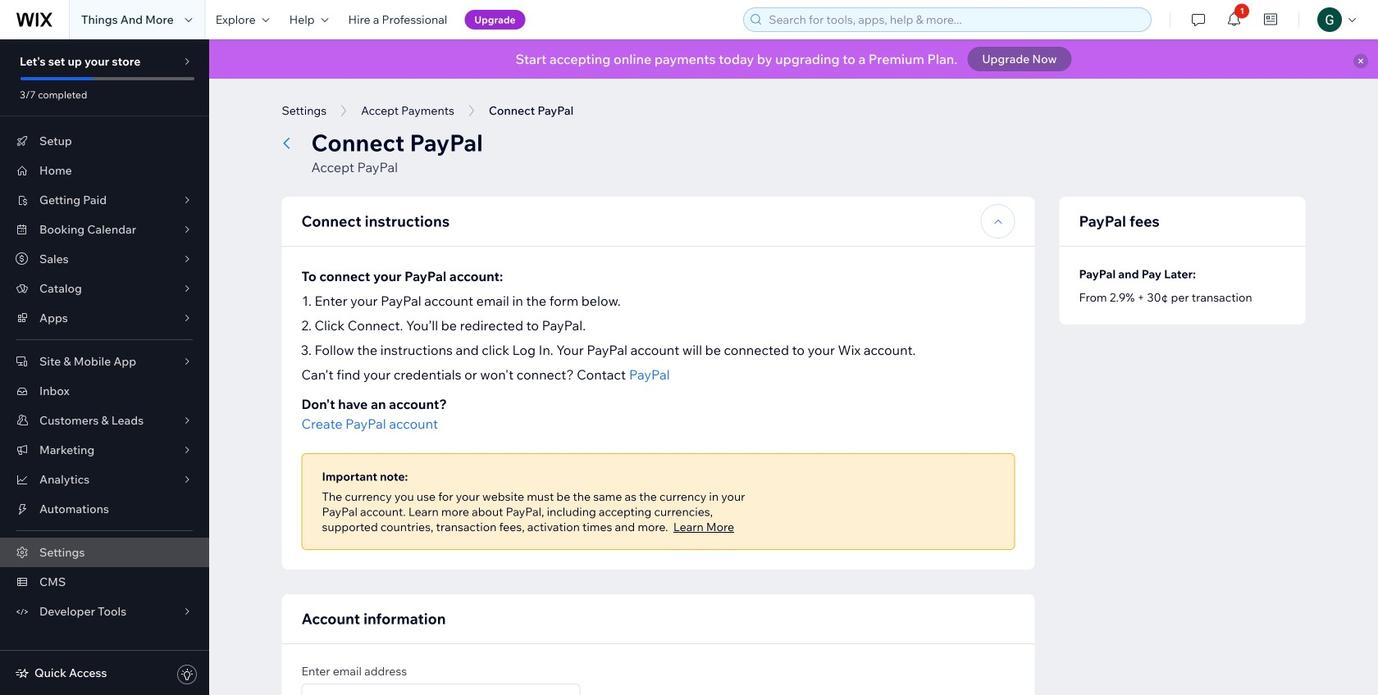 Task type: locate. For each thing, give the bounding box(es) containing it.
alert
[[209, 39, 1378, 79]]

sidebar element
[[0, 39, 209, 696]]

None field
[[307, 685, 575, 696]]



Task type: vqa. For each thing, say whether or not it's contained in the screenshot.
News
no



Task type: describe. For each thing, give the bounding box(es) containing it.
Search for tools, apps, help & more... field
[[764, 8, 1146, 31]]



